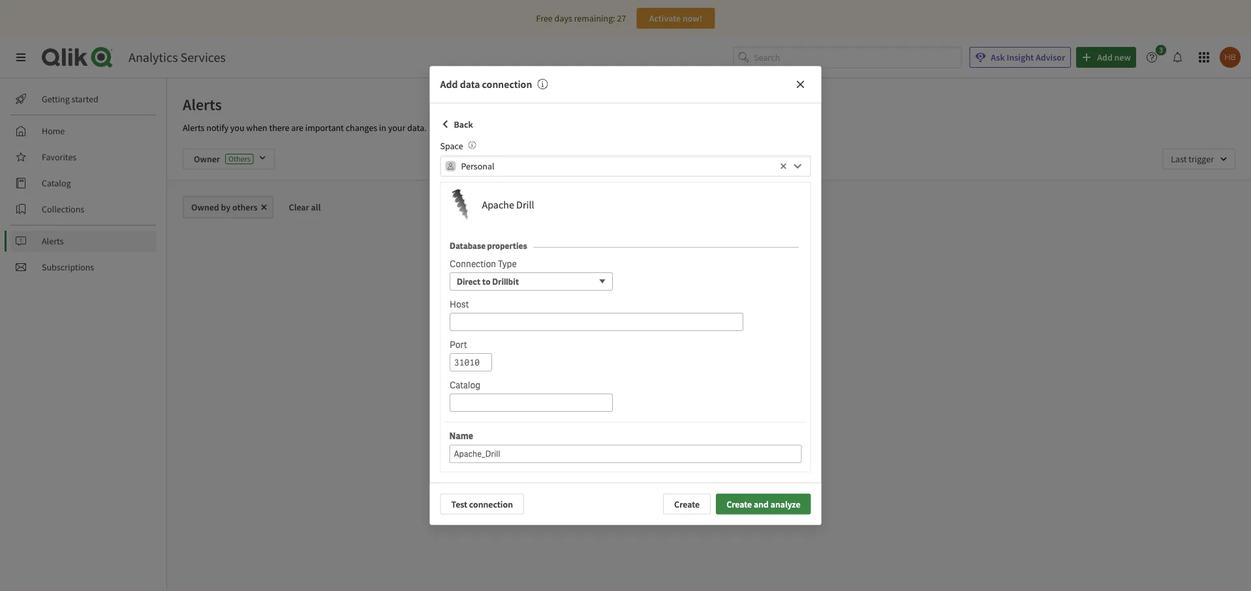 Task type: vqa. For each thing, say whether or not it's contained in the screenshot.
Add data connection dialog
yes



Task type: locate. For each thing, give the bounding box(es) containing it.
important
[[305, 122, 344, 134]]

alerts up notify
[[183, 95, 222, 114]]

apache
[[482, 198, 514, 212]]

choose the space to which you would like to add this connection. a space allows you to share and control access to items. image
[[468, 141, 476, 149]]

1 horizontal spatial create
[[726, 499, 752, 511]]

alerts notify you when there are important changes in your data.
[[183, 122, 427, 134]]

owned
[[191, 202, 219, 213]]

days
[[554, 12, 572, 24]]

0 horizontal spatial create
[[674, 499, 700, 511]]

choose the space to which you would like to add this connection. a space allows you to share and control access to items. tooltip
[[463, 140, 476, 152]]

0 vertical spatial alerts
[[183, 95, 222, 114]]

alerts
[[183, 95, 222, 114], [183, 122, 205, 134], [42, 236, 64, 247]]

ask insight advisor button
[[969, 47, 1071, 68]]

close sidebar menu image
[[16, 52, 26, 63]]

1 create from the left
[[674, 499, 700, 511]]

activate now! link
[[637, 8, 715, 29]]

back button
[[440, 114, 473, 135]]

free
[[536, 12, 553, 24]]

add data connection dialog
[[430, 66, 821, 526]]

create for create
[[674, 499, 700, 511]]

connection
[[482, 78, 532, 91], [469, 499, 513, 511]]

activate now!
[[649, 12, 702, 24]]

connection right test
[[469, 499, 513, 511]]

clear
[[289, 202, 309, 213]]

analytics services element
[[129, 49, 226, 66]]

2 create from the left
[[726, 499, 752, 511]]

in
[[379, 122, 386, 134]]

test
[[451, 499, 467, 511]]

alerts up the subscriptions
[[42, 236, 64, 247]]

connection right data
[[482, 78, 532, 91]]

1 vertical spatial connection
[[469, 499, 513, 511]]

create
[[674, 499, 700, 511], [726, 499, 752, 511]]

getting
[[42, 93, 70, 105]]

Space text field
[[461, 156, 777, 177]]

connection inside button
[[469, 499, 513, 511]]

analytics
[[129, 49, 178, 66]]

2 vertical spatial alerts
[[42, 236, 64, 247]]

all
[[311, 202, 321, 213]]

by
[[221, 202, 231, 213]]

collections
[[42, 204, 84, 215]]

alerts left notify
[[183, 122, 205, 134]]

apache drill
[[482, 198, 534, 212]]

create button
[[663, 494, 711, 515]]

your
[[388, 122, 405, 134]]

advisor
[[1036, 52, 1065, 63]]

collections link
[[10, 199, 157, 220]]

there
[[269, 122, 289, 134]]

getting started link
[[10, 89, 157, 110]]

filters region
[[167, 138, 1251, 180]]

27
[[617, 12, 626, 24]]



Task type: describe. For each thing, give the bounding box(es) containing it.
navigation pane element
[[0, 84, 166, 283]]

services
[[180, 49, 226, 66]]

last trigger image
[[1163, 149, 1235, 170]]

ask insight advisor
[[991, 52, 1065, 63]]

test connection
[[451, 499, 513, 511]]

others
[[232, 202, 258, 213]]

create and analyze button
[[716, 494, 811, 515]]

now!
[[683, 12, 702, 24]]

data
[[460, 78, 480, 91]]

notify
[[206, 122, 228, 134]]

clear all
[[289, 202, 321, 213]]

favorites
[[42, 151, 77, 163]]

add data connection
[[440, 78, 532, 91]]

remaining:
[[574, 12, 615, 24]]

owned by others button
[[183, 196, 273, 219]]

Search text field
[[754, 47, 962, 68]]

activate
[[649, 12, 681, 24]]

started
[[72, 93, 98, 105]]

catalog
[[42, 178, 71, 189]]

insight
[[1007, 52, 1034, 63]]

alerts inside navigation pane element
[[42, 236, 64, 247]]

back
[[454, 118, 473, 130]]

create and analyze
[[726, 499, 800, 511]]

owned by others
[[191, 202, 258, 213]]

analyze
[[771, 499, 800, 511]]

add
[[440, 78, 458, 91]]

test connection button
[[440, 494, 524, 515]]

1 vertical spatial alerts
[[183, 122, 205, 134]]

you
[[230, 122, 244, 134]]

drill
[[516, 198, 534, 212]]

ask
[[991, 52, 1005, 63]]

home
[[42, 125, 65, 137]]

data.
[[407, 122, 427, 134]]

subscriptions link
[[10, 257, 157, 278]]

subscriptions
[[42, 262, 94, 273]]

searchbar element
[[733, 47, 962, 68]]

are
[[291, 122, 303, 134]]

0 vertical spatial connection
[[482, 78, 532, 91]]

create for create and analyze
[[726, 499, 752, 511]]

favorites link
[[10, 147, 157, 168]]

apache drill image
[[444, 189, 475, 221]]

alerts link
[[10, 231, 157, 252]]

getting started
[[42, 93, 98, 105]]

space
[[440, 140, 463, 152]]

clear all button
[[278, 196, 331, 219]]

changes
[[346, 122, 377, 134]]

home link
[[10, 121, 157, 142]]

and
[[754, 499, 769, 511]]

when
[[246, 122, 267, 134]]

analytics services
[[129, 49, 226, 66]]

free days remaining: 27
[[536, 12, 626, 24]]

catalog link
[[10, 173, 157, 194]]



